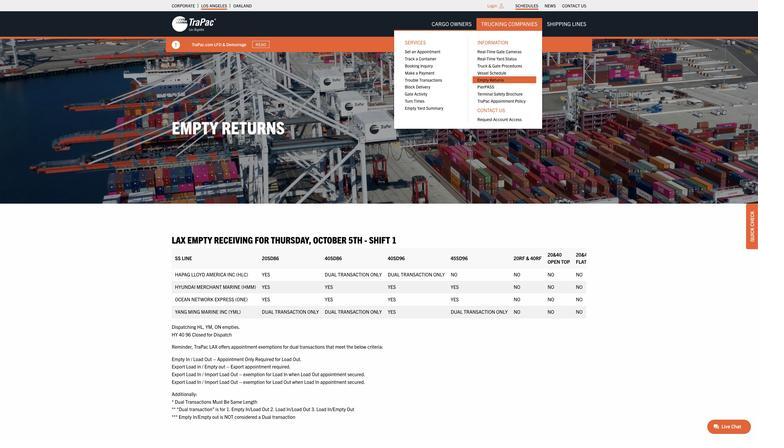 Task type: describe. For each thing, give the bounding box(es) containing it.
inc for (yml)
[[220, 309, 227, 315]]

lloyd
[[191, 272, 205, 278]]

2 real- from the top
[[478, 56, 487, 61]]

1 time from the top
[[487, 49, 496, 54]]

out inside empty in / load out – appointment only required for load out. export load in / empty out – export appointment required. export load in / import load out – exemption for load in when load out appointment secured. export load in / import load out – exemption for load out when load in appointment secured.
[[219, 364, 225, 370]]

check
[[749, 211, 755, 227]]

trouble transactions link
[[400, 76, 464, 83]]

menu for information
[[473, 48, 536, 105]]

contact for rightmost contact us "link"
[[562, 3, 580, 8]]

summary
[[426, 105, 443, 111]]

0 vertical spatial is
[[215, 406, 219, 412]]

vessel schedule link
[[473, 69, 536, 76]]

quick
[[749, 228, 755, 242]]

inquiry
[[420, 63, 433, 68]]

menu bar inside banner
[[394, 18, 591, 129]]

appointment inside real-time gate cameras real-time yard status truck & gate procedures vessel schedule empty returns pierpass terminal safety brochure trapac appointment policy
[[491, 98, 514, 104]]

1 vertical spatial lax
[[209, 344, 218, 350]]

transaction"
[[189, 406, 214, 412]]

trucking companies menu item
[[394, 18, 542, 129]]

40sd86
[[325, 255, 342, 261]]

hl,
[[197, 324, 204, 330]]

gate inside set an appointment track a container booking inquiry make a payment trouble transactions block delivery gate activity turn times empty yard summary
[[405, 91, 413, 97]]

& inside real-time gate cameras real-time yard status truck & gate procedures vessel schedule empty returns pierpass terminal safety brochure trapac appointment policy
[[489, 63, 491, 68]]

20&40 flat rack
[[576, 252, 600, 265]]

ss line
[[175, 255, 192, 261]]

trucking companies link
[[477, 18, 542, 30]]

be
[[224, 399, 229, 405]]

flat
[[576, 259, 587, 265]]

(hlc)
[[236, 272, 248, 278]]

shipping lines
[[547, 20, 586, 27]]

transactions inside set an appointment track a container booking inquiry make a payment trouble transactions block delivery gate activity turn times empty yard summary
[[419, 77, 442, 83]]

empties.
[[222, 324, 240, 330]]

contact us for contact us "link" inside the menu
[[478, 107, 505, 113]]

october
[[313, 234, 347, 245]]

menu for trucking companies
[[394, 30, 542, 129]]

login
[[487, 3, 497, 8]]

an
[[412, 49, 416, 54]]

0 horizontal spatial dual
[[175, 399, 184, 405]]

45sd96
[[451, 255, 468, 261]]

1 vertical spatial a
[[416, 70, 418, 75]]

for inside dispatching hl, ym, on empties. hy 40 96 closed for dispatch
[[207, 332, 213, 338]]

demurrage
[[226, 42, 246, 47]]

contact us menu item
[[473, 105, 536, 123]]

0 vertical spatial a
[[416, 56, 418, 61]]

corporate
[[172, 3, 195, 8]]

2 exemption from the top
[[243, 379, 265, 385]]

yang ming marine inc (yml)
[[175, 309, 241, 315]]

cargo owners
[[432, 20, 472, 27]]

thursday,
[[271, 234, 311, 245]]

rack
[[588, 259, 600, 265]]

yard inside real-time gate cameras real-time yard status truck & gate procedures vessel schedule empty returns pierpass terminal safety brochure trapac appointment policy
[[497, 56, 504, 61]]

banner containing cargo owners
[[0, 11, 758, 129]]

truck
[[478, 63, 488, 68]]

returns inside real-time gate cameras real-time yard status truck & gate procedures vessel schedule empty returns pierpass terminal safety brochure trapac appointment policy
[[490, 77, 504, 83]]

vessel
[[478, 70, 489, 75]]

1 horizontal spatial contact us link
[[562, 1, 586, 10]]

quick check link
[[746, 204, 758, 249]]

lax empty receiving           for thursday, october 5th              - shift 1
[[172, 234, 397, 245]]

hyundai merchant marine (hmm)
[[175, 284, 256, 290]]

pierpass link
[[473, 83, 536, 90]]

merchant
[[197, 284, 222, 290]]

40sd96
[[388, 255, 405, 261]]

for
[[255, 234, 269, 245]]

hy
[[172, 332, 178, 338]]

appointment inside set an appointment track a container booking inquiry make a payment trouble transactions block delivery gate activity turn times empty yard summary
[[417, 49, 441, 54]]

us for rightmost contact us "link"
[[581, 3, 586, 8]]

owners
[[450, 20, 472, 27]]

express
[[215, 296, 234, 302]]

marine for ming
[[201, 309, 219, 315]]

additionally:
[[172, 391, 197, 397]]

payment
[[419, 70, 435, 75]]

*
[[172, 399, 174, 405]]

services link
[[400, 37, 464, 48]]

trapac appointment policy link
[[473, 97, 536, 105]]

oakland link
[[233, 1, 252, 10]]

transactions inside additionally: * dual transactions must be same length ** "dual transaction" is for 1. empty in/load out 2. load in/load out 3. load in/empty out *** empty in/empty out is not considered a dual transaction
[[185, 399, 211, 405]]

schedules
[[516, 3, 539, 8]]

1 vertical spatial when
[[292, 379, 303, 385]]

oakland
[[233, 3, 252, 8]]

set an appointment link
[[400, 48, 464, 55]]

empty returns menu item
[[473, 76, 536, 83]]

yard inside set an appointment track a container booking inquiry make a payment trouble transactions block delivery gate activity turn times empty yard summary
[[417, 105, 425, 111]]

0 horizontal spatial in/empty
[[193, 414, 211, 420]]

ming
[[188, 309, 200, 315]]

hyundai
[[175, 284, 195, 290]]

read
[[256, 42, 266, 47]]

real-time gate cameras real-time yard status truck & gate procedures vessel schedule empty returns pierpass terminal safety brochure trapac appointment policy
[[478, 49, 526, 104]]

login link
[[487, 3, 497, 8]]

1
[[392, 234, 397, 245]]

transaction
[[272, 414, 295, 420]]

trapac inside real-time gate cameras real-time yard status truck & gate procedures vessel schedule empty returns pierpass terminal safety brochure trapac appointment policy
[[478, 98, 490, 104]]

los angeles link
[[201, 1, 227, 10]]

trucking
[[481, 20, 507, 27]]

1.
[[227, 406, 230, 412]]

20rf
[[514, 255, 525, 261]]

1 horizontal spatial is
[[220, 414, 223, 420]]

additionally: * dual transactions must be same length ** "dual transaction" is for 1. empty in/load out 2. load in/load out 3. load in/empty out *** empty in/empty out is not considered a dual transaction
[[172, 391, 354, 420]]

account
[[493, 117, 508, 122]]

appointment inside empty in / load out – appointment only required for load out. export load in / empty out – export appointment required. export load in / import load out – exemption for load in when load out appointment secured. export load in / import load out – exemption for load out when load in appointment secured.
[[217, 356, 244, 362]]

network
[[191, 296, 213, 302]]

cameras
[[506, 49, 522, 54]]

empty in / load out – appointment only required for load out. export load in / empty out – export appointment required. export load in / import load out – exemption for load in when load out appointment secured. export load in / import load out – exemption for load out when load in appointment secured.
[[172, 356, 365, 385]]

empty returns link
[[473, 76, 536, 83]]

companies
[[508, 20, 538, 27]]

0 vertical spatial when
[[289, 371, 300, 377]]

ocean network express (one)
[[175, 296, 248, 302]]

safety
[[494, 91, 505, 97]]

make
[[405, 70, 415, 75]]

96
[[186, 332, 191, 338]]

40
[[179, 332, 184, 338]]

in
[[197, 364, 201, 370]]

line
[[182, 255, 192, 261]]

los angeles image
[[172, 16, 216, 32]]

0 horizontal spatial returns
[[222, 116, 285, 138]]

1 import from the top
[[205, 371, 218, 377]]

ocean
[[175, 296, 190, 302]]

us for contact us "link" inside the menu
[[499, 107, 505, 113]]

(one)
[[235, 296, 248, 302]]

status
[[505, 56, 517, 61]]

considered
[[235, 414, 257, 420]]

menu for services
[[400, 48, 464, 112]]

make a payment link
[[400, 69, 464, 76]]

2 time from the top
[[487, 56, 496, 61]]



Task type: vqa. For each thing, say whether or not it's contained in the screenshot.


Task type: locate. For each thing, give the bounding box(es) containing it.
exemption
[[243, 371, 265, 377], [243, 379, 265, 385]]

yard down 'times'
[[417, 105, 425, 111]]

1 vertical spatial contact us link
[[473, 105, 536, 116]]

0 vertical spatial inc
[[227, 272, 235, 278]]

is down must
[[215, 406, 219, 412]]

1 horizontal spatial in/load
[[287, 406, 302, 412]]

cargo
[[432, 20, 449, 27]]

0 vertical spatial contact
[[562, 3, 580, 8]]

0 vertical spatial menu bar
[[512, 1, 590, 10]]

1 vertical spatial is
[[220, 414, 223, 420]]

1 horizontal spatial appointment
[[417, 49, 441, 54]]

yard down real-time gate cameras link
[[497, 56, 504, 61]]

los angeles
[[201, 3, 227, 8]]

offers
[[219, 344, 230, 350]]

20&40 inside 20&40 open top
[[548, 252, 562, 258]]

0 horizontal spatial us
[[499, 107, 505, 113]]

"dual
[[177, 406, 188, 412]]

lax left offers
[[209, 344, 218, 350]]

shift
[[369, 234, 390, 245]]

terminal safety brochure link
[[473, 90, 536, 97]]

menu containing set an appointment
[[400, 48, 464, 112]]

yang
[[175, 309, 187, 315]]

yes
[[262, 272, 270, 278], [262, 284, 270, 290], [325, 284, 333, 290], [388, 284, 396, 290], [451, 284, 459, 290], [262, 296, 270, 302], [325, 296, 333, 302], [388, 296, 396, 302], [451, 296, 459, 302], [388, 309, 396, 315]]

below
[[354, 344, 366, 350]]

1 vertical spatial us
[[499, 107, 505, 113]]

a inside additionally: * dual transactions must be same length ** "dual transaction" is for 1. empty in/load out 2. load in/load out 3. load in/empty out *** empty in/empty out is not considered a dual transaction
[[258, 414, 261, 420]]

out inside additionally: * dual transactions must be same length ** "dual transaction" is for 1. empty in/load out 2. load in/load out 3. load in/empty out *** empty in/empty out is not considered a dual transaction
[[212, 414, 219, 420]]

appointment up container
[[417, 49, 441, 54]]

the
[[347, 344, 353, 350]]

0 horizontal spatial contact
[[478, 107, 498, 113]]

trapac.com
[[192, 42, 213, 47]]

1 horizontal spatial trapac
[[478, 98, 490, 104]]

inc for (hlc)
[[227, 272, 235, 278]]

empty inside set an appointment track a container booking inquiry make a payment trouble transactions block delivery gate activity turn times empty yard summary
[[405, 105, 416, 111]]

us inside menu item
[[499, 107, 505, 113]]

dual
[[325, 272, 337, 278], [388, 272, 400, 278], [262, 309, 274, 315], [325, 309, 337, 315], [451, 309, 463, 315]]

appointment down terminal safety brochure link
[[491, 98, 514, 104]]

1 horizontal spatial in/empty
[[328, 406, 346, 412]]

1 vertical spatial in/empty
[[193, 414, 211, 420]]

information link
[[473, 37, 536, 48]]

1 horizontal spatial returns
[[490, 77, 504, 83]]

0 vertical spatial secured.
[[348, 371, 365, 377]]

track a container link
[[400, 55, 464, 62]]

40rf
[[531, 255, 542, 261]]

time down information
[[487, 49, 496, 54]]

0 horizontal spatial trapac
[[194, 344, 208, 350]]

criteria:
[[367, 344, 383, 350]]

transactions
[[419, 77, 442, 83], [185, 399, 211, 405]]

appointment
[[417, 49, 441, 54], [491, 98, 514, 104], [217, 356, 244, 362]]

1 real- from the top
[[478, 49, 487, 54]]

exemption down only
[[243, 371, 265, 377]]

0 vertical spatial &
[[223, 42, 225, 47]]

2 vertical spatial &
[[526, 255, 529, 261]]

secured.
[[348, 371, 365, 377], [348, 379, 365, 385]]

block delivery link
[[400, 83, 464, 90]]

2 vertical spatial appointment
[[217, 356, 244, 362]]

marine
[[223, 284, 240, 290], [201, 309, 219, 315]]

0 vertical spatial trapac
[[478, 98, 490, 104]]

marine up express
[[223, 284, 240, 290]]

& right lfd
[[223, 42, 225, 47]]

menu bar containing schedules
[[512, 1, 590, 10]]

in/load down length
[[246, 406, 261, 412]]

block
[[405, 84, 415, 90]]

1 vertical spatial &
[[489, 63, 491, 68]]

20&40 up open
[[548, 252, 562, 258]]

1 in/load from the left
[[246, 406, 261, 412]]

policy
[[515, 98, 526, 104]]

in/empty down transaction"
[[193, 414, 211, 420]]

contact inside menu item
[[478, 107, 498, 113]]

1 vertical spatial inc
[[220, 309, 227, 315]]

not
[[224, 414, 233, 420]]

out
[[219, 364, 225, 370], [212, 414, 219, 420]]

us up lines
[[581, 3, 586, 8]]

exemption up length
[[243, 379, 265, 385]]

solid image
[[172, 41, 180, 49]]

gate up 'turn'
[[405, 91, 413, 97]]

real-time yard status link
[[473, 55, 536, 62]]

contact us up lines
[[562, 3, 586, 8]]

transactions
[[300, 344, 325, 350]]

1 horizontal spatial contact
[[562, 3, 580, 8]]

marine down ocean network express (one)
[[201, 309, 219, 315]]

in/empty right 3.
[[328, 406, 346, 412]]

marine for merchant
[[223, 284, 240, 290]]

menu
[[394, 30, 542, 129], [400, 48, 464, 112], [473, 48, 536, 105]]

required.
[[272, 364, 291, 370]]

empty inside real-time gate cameras real-time yard status truck & gate procedures vessel schedule empty returns pierpass terminal safety brochure trapac appointment policy
[[478, 77, 489, 83]]

dual right * at the left
[[175, 399, 184, 405]]

quick check
[[749, 211, 755, 242]]

1 vertical spatial appointment
[[491, 98, 514, 104]]

request account access
[[478, 117, 522, 122]]

2 vertical spatial gate
[[405, 91, 413, 97]]

contact us link up lines
[[562, 1, 586, 10]]

angeles
[[210, 3, 227, 8]]

in/load up the transaction
[[287, 406, 302, 412]]

banner
[[0, 11, 758, 129]]

must
[[212, 399, 223, 405]]

returns
[[490, 77, 504, 83], [222, 116, 285, 138]]

0 horizontal spatial appointment
[[217, 356, 244, 362]]

0 vertical spatial appointment
[[417, 49, 441, 54]]

2 horizontal spatial &
[[526, 255, 529, 261]]

1 horizontal spatial us
[[581, 3, 586, 8]]

0 vertical spatial lax
[[172, 234, 186, 245]]

set
[[405, 49, 411, 54]]

trapac down closed
[[194, 344, 208, 350]]

1 vertical spatial time
[[487, 56, 496, 61]]

contact us inside "link"
[[478, 107, 505, 113]]

2 horizontal spatial appointment
[[491, 98, 514, 104]]

brochure
[[506, 91, 523, 97]]

corporate link
[[172, 1, 195, 10]]

20&40 for flat
[[576, 252, 590, 258]]

gate up real-time yard status link
[[497, 49, 505, 54]]

delivery
[[416, 84, 430, 90]]

transactions up block delivery link
[[419, 77, 442, 83]]

0 vertical spatial us
[[581, 3, 586, 8]]

0 vertical spatial dual
[[175, 399, 184, 405]]

a right make
[[416, 70, 418, 75]]

light image
[[500, 4, 504, 8]]

contact us for rightmost contact us "link"
[[562, 3, 586, 8]]

is
[[215, 406, 219, 412], [220, 414, 223, 420]]

(yml)
[[229, 309, 241, 315]]

real-
[[478, 49, 487, 54], [478, 56, 487, 61]]

hapag lloyd america inc (hlc)
[[175, 272, 248, 278]]

hapag
[[175, 272, 190, 278]]

out left 'not'
[[212, 414, 219, 420]]

top
[[561, 259, 570, 265]]

0 vertical spatial marine
[[223, 284, 240, 290]]

information menu item
[[473, 37, 536, 105]]

1 horizontal spatial &
[[489, 63, 491, 68]]

menu bar
[[512, 1, 590, 10], [394, 18, 591, 129]]

2 20&40 from the left
[[576, 252, 590, 258]]

1 vertical spatial real-
[[478, 56, 487, 61]]

services menu item
[[400, 37, 464, 112]]

2 secured. from the top
[[348, 379, 365, 385]]

gate up schedule
[[492, 63, 501, 68]]

-
[[364, 234, 367, 245]]

1 vertical spatial contact
[[478, 107, 498, 113]]

1 vertical spatial contact us
[[478, 107, 505, 113]]

gate activity link
[[400, 90, 464, 97]]

1 horizontal spatial marine
[[223, 284, 240, 290]]

2.
[[270, 406, 274, 412]]

load
[[193, 356, 203, 362], [282, 356, 292, 362], [186, 364, 196, 370], [186, 371, 196, 377], [219, 371, 230, 377], [273, 371, 283, 377], [301, 371, 311, 377], [186, 379, 196, 385], [219, 379, 230, 385], [273, 379, 283, 385], [304, 379, 314, 385], [275, 406, 286, 412], [316, 406, 327, 412]]

0 vertical spatial import
[[205, 371, 218, 377]]

dispatching hl, ym, on empties. hy 40 96 closed for dispatch
[[172, 324, 240, 338]]

1 vertical spatial marine
[[201, 309, 219, 315]]

1 vertical spatial import
[[205, 379, 218, 385]]

1 vertical spatial menu bar
[[394, 18, 591, 129]]

required
[[255, 356, 274, 362]]

0 vertical spatial transactions
[[419, 77, 442, 83]]

contact
[[562, 3, 580, 8], [478, 107, 498, 113]]

1 horizontal spatial lax
[[209, 344, 218, 350]]

0 vertical spatial contact us link
[[562, 1, 586, 10]]

information
[[478, 40, 508, 45]]

0 horizontal spatial contact us link
[[473, 105, 536, 116]]

trouble
[[405, 77, 418, 83]]

0 vertical spatial out
[[219, 364, 225, 370]]

20rf & 40rf
[[514, 255, 542, 261]]

1 horizontal spatial dual
[[262, 414, 271, 420]]

20&40 for open
[[548, 252, 562, 258]]

turn times link
[[400, 97, 464, 105]]

import
[[205, 371, 218, 377], [205, 379, 218, 385]]

0 horizontal spatial contact us
[[478, 107, 505, 113]]

inc left (hlc)
[[227, 272, 235, 278]]

1 vertical spatial exemption
[[243, 379, 265, 385]]

& right truck
[[489, 63, 491, 68]]

0 horizontal spatial transactions
[[185, 399, 211, 405]]

time up truck
[[487, 56, 496, 61]]

1 vertical spatial yard
[[417, 105, 425, 111]]

request account access link
[[473, 116, 536, 123]]

ym,
[[206, 324, 214, 330]]

0 vertical spatial yard
[[497, 56, 504, 61]]

2 in/load from the left
[[287, 406, 302, 412]]

20sd86
[[262, 255, 279, 261]]

1 vertical spatial transactions
[[185, 399, 211, 405]]

20&40 up flat on the bottom
[[576, 252, 590, 258]]

news
[[545, 3, 556, 8]]

1 vertical spatial secured.
[[348, 379, 365, 385]]

1 vertical spatial returns
[[222, 116, 285, 138]]

1 secured. from the top
[[348, 371, 365, 377]]

& left 40rf
[[526, 255, 529, 261]]

0 horizontal spatial lax
[[172, 234, 186, 245]]

contact us up request on the right top of the page
[[478, 107, 505, 113]]

container
[[419, 56, 436, 61]]

lfd
[[214, 42, 222, 47]]

0 horizontal spatial yard
[[417, 105, 425, 111]]

is left 'not'
[[220, 414, 223, 420]]

contact up request on the right top of the page
[[478, 107, 498, 113]]

0 horizontal spatial is
[[215, 406, 219, 412]]

contact us link
[[562, 1, 586, 10], [473, 105, 536, 116]]

booking inquiry link
[[400, 62, 464, 69]]

reminder,
[[172, 344, 193, 350]]

shipping lines link
[[542, 18, 591, 30]]

0 vertical spatial real-
[[478, 49, 487, 54]]

a right considered
[[258, 414, 261, 420]]

shipping
[[547, 20, 571, 27]]

out down offers
[[219, 364, 225, 370]]

1 exemption from the top
[[243, 371, 265, 377]]

when down out.
[[292, 379, 303, 385]]

0 horizontal spatial 20&40
[[548, 252, 562, 258]]

us up account
[[499, 107, 505, 113]]

for
[[207, 332, 213, 338], [283, 344, 289, 350], [275, 356, 281, 362], [266, 371, 271, 377], [266, 379, 271, 385], [220, 406, 225, 412]]

menu containing real-time gate cameras
[[473, 48, 536, 105]]

a right track
[[416, 56, 418, 61]]

contact us link inside menu
[[473, 105, 536, 116]]

dual down 2.
[[262, 414, 271, 420]]

20&40 inside 20&40 flat rack
[[576, 252, 590, 258]]

0 vertical spatial gate
[[497, 49, 505, 54]]

1 horizontal spatial yard
[[497, 56, 504, 61]]

inc left "(yml)"
[[220, 309, 227, 315]]

0 vertical spatial time
[[487, 49, 496, 54]]

0 horizontal spatial in/load
[[246, 406, 261, 412]]

–
[[213, 356, 216, 362], [226, 364, 230, 370], [239, 371, 242, 377], [239, 379, 242, 385]]

1 vertical spatial out
[[212, 414, 219, 420]]

0 vertical spatial in/empty
[[328, 406, 346, 412]]

1 vertical spatial trapac
[[194, 344, 208, 350]]

contact up shipping lines
[[562, 3, 580, 8]]

contact us link up account
[[473, 105, 536, 116]]

menu containing services
[[394, 30, 542, 129]]

access
[[509, 117, 522, 122]]

times
[[414, 98, 425, 104]]

0 vertical spatial contact us
[[562, 3, 586, 8]]

1 vertical spatial gate
[[492, 63, 501, 68]]

1 vertical spatial dual
[[262, 414, 271, 420]]

empty returns
[[172, 116, 285, 138]]

same
[[231, 399, 242, 405]]

transactions up transaction"
[[185, 399, 211, 405]]

1 horizontal spatial 20&40
[[576, 252, 590, 258]]

menu bar containing cargo owners
[[394, 18, 591, 129]]

1 horizontal spatial contact us
[[562, 3, 586, 8]]

gate
[[497, 49, 505, 54], [492, 63, 501, 68], [405, 91, 413, 97]]

lax up ss
[[172, 234, 186, 245]]

appointment down offers
[[217, 356, 244, 362]]

0 horizontal spatial &
[[223, 42, 225, 47]]

1 20&40 from the left
[[548, 252, 562, 258]]

for inside additionally: * dual transactions must be same length ** "dual transaction" is for 1. empty in/load out 2. load in/load out 3. load in/empty out *** empty in/empty out is not considered a dual transaction
[[220, 406, 225, 412]]

only
[[245, 356, 254, 362]]

trapac down terminal
[[478, 98, 490, 104]]

2 import from the top
[[205, 379, 218, 385]]

receiving
[[214, 234, 253, 245]]

1 horizontal spatial transactions
[[419, 77, 442, 83]]

contact for contact us "link" inside the menu
[[478, 107, 498, 113]]

schedules link
[[516, 1, 539, 10]]

dual transaction only
[[325, 272, 382, 278], [388, 272, 445, 278], [262, 309, 319, 315], [325, 309, 382, 315], [451, 309, 508, 315]]

open
[[548, 259, 560, 265]]

when down required.
[[289, 371, 300, 377]]

0 vertical spatial returns
[[490, 77, 504, 83]]

0 vertical spatial exemption
[[243, 371, 265, 377]]

0 horizontal spatial marine
[[201, 309, 219, 315]]

2 vertical spatial a
[[258, 414, 261, 420]]



